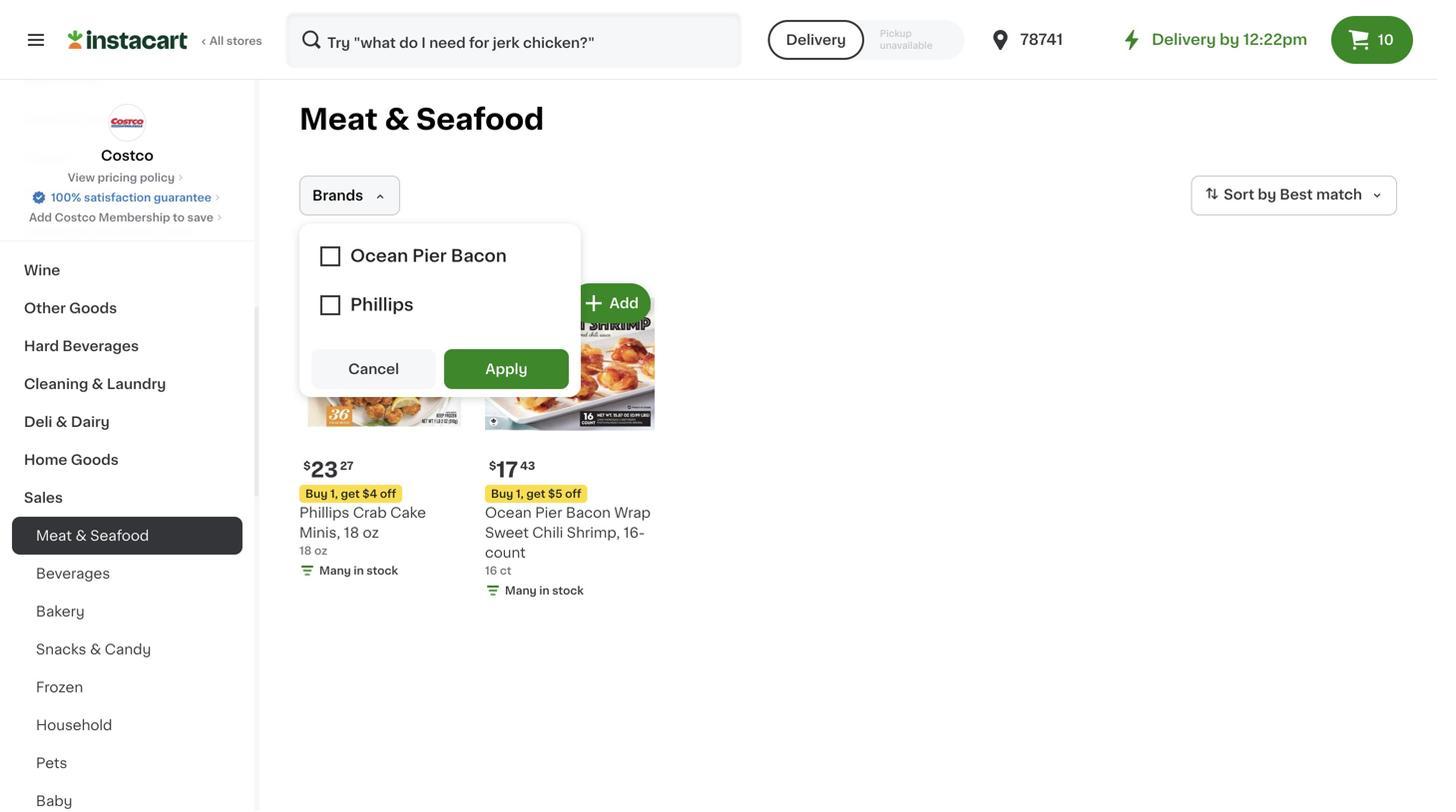 Task type: locate. For each thing, give the bounding box(es) containing it.
0 horizontal spatial 18
[[299, 545, 312, 556]]

stock
[[367, 565, 398, 576], [552, 585, 584, 596]]

cancel button
[[311, 349, 436, 389]]

2 $ from the left
[[489, 461, 496, 472]]

add inside add costco membership to save link
[[29, 212, 52, 223]]

get left "$4"
[[341, 489, 360, 500]]

off right "$4"
[[380, 489, 396, 500]]

add
[[29, 212, 52, 223], [610, 296, 639, 310]]

many in stock down phillips crab cake minis, 18 oz 18 oz
[[319, 565, 398, 576]]

None search field
[[285, 12, 742, 68]]

service type group
[[768, 20, 964, 60]]

save
[[187, 212, 213, 223]]

2 get from the left
[[526, 489, 545, 500]]

1 vertical spatial meat
[[36, 529, 72, 543]]

deli
[[24, 415, 52, 429]]

1 horizontal spatial many in stock
[[505, 585, 584, 596]]

phillips crab cake minis, 18 oz 18 oz
[[299, 506, 426, 556]]

other goods
[[24, 301, 117, 315]]

count
[[485, 546, 526, 560]]

in
[[354, 565, 364, 576], [539, 585, 550, 596]]

16
[[485, 565, 497, 576]]

oz down the minis,
[[314, 545, 327, 556]]

in down ocean pier bacon wrap sweet chili shrimp, 16- count 16 ct
[[539, 585, 550, 596]]

seafood down search field
[[416, 105, 544, 134]]

delivery button
[[768, 20, 864, 60]]

wine link
[[12, 252, 243, 289]]

add for add costco membership to save
[[29, 212, 52, 223]]

& for cleaning & laundry link
[[92, 377, 103, 391]]

by inside field
[[1258, 188, 1276, 202]]

0 horizontal spatial seafood
[[90, 529, 149, 543]]

1 $ from the left
[[303, 461, 311, 472]]

brands
[[312, 189, 363, 203]]

baby
[[36, 794, 72, 808]]

1 get from the left
[[341, 489, 360, 500]]

product group containing 23
[[299, 279, 469, 583]]

1 horizontal spatial add
[[610, 296, 639, 310]]

buy
[[305, 489, 328, 500], [491, 489, 513, 500]]

$ inside $ 23 27
[[303, 461, 311, 472]]

12:22pm
[[1243, 32, 1307, 47]]

0 vertical spatial costco
[[101, 149, 154, 163]]

1 horizontal spatial product group
[[485, 279, 655, 603]]

seafood up beverages link
[[90, 529, 149, 543]]

view pricing policy link
[[68, 170, 187, 186]]

oz
[[363, 526, 379, 540], [314, 545, 327, 556]]

off right $5
[[565, 489, 581, 500]]

2 vertical spatial goods
[[71, 453, 119, 467]]

& for health & personal care 'link'
[[75, 226, 87, 240]]

& for snacks & candy link
[[90, 643, 101, 657]]

paper goods
[[24, 188, 117, 202]]

beer
[[24, 112, 58, 126]]

stock down ocean pier bacon wrap sweet chili shrimp, 16- count 16 ct
[[552, 585, 584, 596]]

1 vertical spatial seafood
[[90, 529, 149, 543]]

1 horizontal spatial buy
[[491, 489, 513, 500]]

minis,
[[299, 526, 340, 540]]

meat down sales
[[36, 529, 72, 543]]

stores
[[226, 35, 262, 46]]

0 horizontal spatial many in stock
[[319, 565, 398, 576]]

1 vertical spatial many
[[505, 585, 537, 596]]

buy up phillips
[[305, 489, 328, 500]]

1 vertical spatial add
[[610, 296, 639, 310]]

16-
[[624, 526, 645, 540]]

1 horizontal spatial many
[[505, 585, 537, 596]]

add costco membership to save
[[29, 212, 213, 223]]

$ 17 43
[[489, 460, 535, 481]]

0 horizontal spatial $
[[303, 461, 311, 472]]

get
[[341, 489, 360, 500], [526, 489, 545, 500]]

18 down crab
[[344, 526, 359, 540]]

costco link
[[101, 104, 154, 166]]

care
[[157, 226, 191, 240]]

0 horizontal spatial off
[[380, 489, 396, 500]]

sales link
[[12, 479, 243, 517]]

0 vertical spatial meat
[[299, 105, 378, 134]]

1 vertical spatial in
[[539, 585, 550, 596]]

meat & seafood
[[299, 105, 544, 134], [36, 529, 149, 543]]

1, up phillips
[[330, 489, 338, 500]]

delivery inside button
[[786, 33, 846, 47]]

goods down dairy
[[71, 453, 119, 467]]

&
[[385, 105, 409, 134], [61, 112, 73, 126], [75, 226, 87, 240], [92, 377, 103, 391], [56, 415, 67, 429], [75, 529, 87, 543], [90, 643, 101, 657]]

0 vertical spatial in
[[354, 565, 364, 576]]

delivery by 12:22pm link
[[1120, 28, 1307, 52]]

0 horizontal spatial get
[[341, 489, 360, 500]]

1, up ocean
[[516, 489, 524, 500]]

goods up hard beverages
[[69, 301, 117, 315]]

0 vertical spatial by
[[1220, 32, 1240, 47]]

0 vertical spatial many
[[319, 565, 351, 576]]

ocean
[[485, 506, 532, 520]]

crab
[[353, 506, 387, 520]]

by left 12:22pm
[[1220, 32, 1240, 47]]

0 vertical spatial many in stock
[[319, 565, 398, 576]]

goods down 'view'
[[70, 188, 117, 202]]

& left candy
[[90, 643, 101, 657]]

0 horizontal spatial stock
[[367, 565, 398, 576]]

0 horizontal spatial meat & seafood
[[36, 529, 149, 543]]

by right "sort"
[[1258, 188, 1276, 202]]

18 down the minis,
[[299, 545, 312, 556]]

$ inside $ 17 43
[[489, 461, 496, 472]]

0 vertical spatial add
[[29, 212, 52, 223]]

buy up ocean
[[491, 489, 513, 500]]

1 horizontal spatial get
[[526, 489, 545, 500]]

18
[[344, 526, 359, 540], [299, 545, 312, 556]]

cleaning & laundry
[[24, 377, 166, 391]]

liquor link
[[12, 138, 243, 176]]

0 horizontal spatial many
[[319, 565, 351, 576]]

beer & cider link
[[12, 100, 243, 138]]

1 horizontal spatial costco
[[101, 149, 154, 163]]

$ left 27
[[303, 461, 311, 472]]

cleaning & laundry link
[[12, 365, 243, 403]]

100% satisfaction guarantee
[[51, 192, 211, 203]]

goods
[[70, 188, 117, 202], [69, 301, 117, 315], [71, 453, 119, 467]]

goods for home goods
[[71, 453, 119, 467]]

& down sales link
[[75, 529, 87, 543]]

2 product group from the left
[[485, 279, 655, 603]]

& right the deli
[[56, 415, 67, 429]]

2 off from the left
[[565, 489, 581, 500]]

0 horizontal spatial buy
[[305, 489, 328, 500]]

1 vertical spatial oz
[[314, 545, 327, 556]]

other
[[24, 301, 66, 315]]

product group containing 17
[[485, 279, 655, 603]]

0 horizontal spatial delivery
[[786, 33, 846, 47]]

0 horizontal spatial add
[[29, 212, 52, 223]]

buy for 17
[[491, 489, 513, 500]]

meat & seafood link
[[12, 517, 243, 555]]

& right the health
[[75, 226, 87, 240]]

78741
[[1020, 32, 1063, 47]]

0 horizontal spatial costco
[[55, 212, 96, 223]]

buy 1, get $5 off
[[491, 489, 581, 500]]

1 horizontal spatial meat & seafood
[[299, 105, 544, 134]]

1 vertical spatial 18
[[299, 545, 312, 556]]

personal
[[90, 226, 153, 240]]

household link
[[12, 707, 243, 745]]

1 horizontal spatial 1,
[[516, 489, 524, 500]]

product group
[[299, 279, 469, 583], [485, 279, 655, 603]]

0 vertical spatial stock
[[367, 565, 398, 576]]

view pricing policy
[[68, 172, 175, 183]]

costco up view pricing policy link
[[101, 149, 154, 163]]

0 horizontal spatial by
[[1220, 32, 1240, 47]]

many in stock down ct
[[505, 585, 584, 596]]

1 vertical spatial goods
[[69, 301, 117, 315]]

many down ct
[[505, 585, 537, 596]]

delivery by 12:22pm
[[1152, 32, 1307, 47]]

many down the minis,
[[319, 565, 351, 576]]

& right beer
[[61, 112, 73, 126]]

beverages
[[62, 339, 139, 353], [36, 567, 110, 581]]

1 horizontal spatial delivery
[[1152, 32, 1216, 47]]

instacart logo image
[[68, 28, 188, 52]]

add inside the add button
[[610, 296, 639, 310]]

2 1, from the left
[[516, 489, 524, 500]]

candy
[[105, 643, 151, 657]]

stock down phillips crab cake minis, 18 oz 18 oz
[[367, 565, 398, 576]]

policy
[[140, 172, 175, 183]]

1 1, from the left
[[330, 489, 338, 500]]

$
[[303, 461, 311, 472], [489, 461, 496, 472]]

all
[[210, 35, 224, 46]]

delivery
[[1152, 32, 1216, 47], [786, 33, 846, 47]]

0 vertical spatial seafood
[[416, 105, 544, 134]]

many for 17
[[505, 585, 537, 596]]

1 buy from the left
[[305, 489, 328, 500]]

$ left 43 at the left bottom
[[489, 461, 496, 472]]

1 vertical spatial stock
[[552, 585, 584, 596]]

get left $5
[[526, 489, 545, 500]]

bakery link
[[12, 593, 243, 631]]

0 vertical spatial 18
[[344, 526, 359, 540]]

1 product group from the left
[[299, 279, 469, 583]]

1 horizontal spatial stock
[[552, 585, 584, 596]]

buy 1, get $4 off
[[305, 489, 396, 500]]

hard beverages
[[24, 339, 139, 353]]

laundry
[[107, 377, 166, 391]]

1 vertical spatial by
[[1258, 188, 1276, 202]]

1,
[[330, 489, 338, 500], [516, 489, 524, 500]]

$ for 23
[[303, 461, 311, 472]]

0 vertical spatial goods
[[70, 188, 117, 202]]

frozen
[[36, 681, 83, 695]]

beverages up cleaning & laundry
[[62, 339, 139, 353]]

1 off from the left
[[380, 489, 396, 500]]

meat up brands in the left of the page
[[299, 105, 378, 134]]

0 horizontal spatial product group
[[299, 279, 469, 583]]

get for 17
[[526, 489, 545, 500]]

beverages up the bakery on the left bottom of the page
[[36, 567, 110, 581]]

0 vertical spatial beverages
[[62, 339, 139, 353]]

1 horizontal spatial $
[[489, 461, 496, 472]]

bacon
[[566, 506, 611, 520]]

1 horizontal spatial oz
[[363, 526, 379, 540]]

many for 23
[[319, 565, 351, 576]]

1 vertical spatial costco
[[55, 212, 96, 223]]

Best match Sort by field
[[1191, 176, 1397, 216]]

buy for 23
[[305, 489, 328, 500]]

in down phillips crab cake minis, 18 oz 18 oz
[[354, 565, 364, 576]]

1 horizontal spatial in
[[539, 585, 550, 596]]

wrap
[[614, 506, 651, 520]]

1 vertical spatial many in stock
[[505, 585, 584, 596]]

snacks & candy
[[36, 643, 151, 657]]

add button
[[572, 285, 649, 321]]

pets
[[36, 757, 67, 770]]

home goods
[[24, 453, 119, 467]]

2 buy from the left
[[491, 489, 513, 500]]

0 horizontal spatial 1,
[[330, 489, 338, 500]]

cleaning
[[24, 377, 88, 391]]

all stores link
[[68, 12, 263, 68]]

costco down 100%
[[55, 212, 96, 223]]

0 horizontal spatial in
[[354, 565, 364, 576]]

1 horizontal spatial off
[[565, 489, 581, 500]]

satisfaction
[[84, 192, 151, 203]]

1 horizontal spatial by
[[1258, 188, 1276, 202]]

baby link
[[12, 782, 243, 811]]

off
[[380, 489, 396, 500], [565, 489, 581, 500]]

oz down crab
[[363, 526, 379, 540]]

stock for 17
[[552, 585, 584, 596]]

& up dairy
[[92, 377, 103, 391]]



Task type: vqa. For each thing, say whether or not it's contained in the screenshot.
Heavenly Hunk Organic Dark Chocolate Oatmeal, 22 oz 22 x 1 oz
no



Task type: describe. For each thing, give the bounding box(es) containing it.
deli & dairy link
[[12, 403, 243, 441]]

10
[[1378, 33, 1394, 47]]

pier
[[535, 506, 562, 520]]

home goods link
[[12, 441, 243, 479]]

add for add
[[610, 296, 639, 310]]

dairy
[[71, 415, 110, 429]]

guarantee
[[154, 192, 211, 203]]

ocean pier bacon wrap sweet chili shrimp, 16- count 16 ct
[[485, 506, 651, 576]]

delivery for delivery by 12:22pm
[[1152, 32, 1216, 47]]

goods for paper goods
[[70, 188, 117, 202]]

$4
[[362, 489, 377, 500]]

home
[[24, 453, 67, 467]]

sort by
[[1224, 188, 1276, 202]]

health & personal care link
[[12, 214, 243, 252]]

$ for 17
[[489, 461, 496, 472]]

cake
[[390, 506, 426, 520]]

health & personal care
[[24, 226, 191, 240]]

1, for 23
[[330, 489, 338, 500]]

best
[[1280, 188, 1313, 202]]

10 button
[[1331, 16, 1413, 64]]

costco logo image
[[108, 104, 146, 142]]

add costco membership to save link
[[29, 210, 225, 226]]

best match
[[1280, 188, 1362, 202]]

100% satisfaction guarantee button
[[31, 186, 223, 206]]

0 horizontal spatial meat
[[36, 529, 72, 543]]

electronics link
[[12, 62, 243, 100]]

match
[[1316, 188, 1362, 202]]

apply button
[[444, 349, 569, 389]]

& for meat & seafood link
[[75, 529, 87, 543]]

23
[[311, 460, 338, 481]]

Search field
[[287, 14, 740, 66]]

in for 23
[[354, 565, 364, 576]]

frozen link
[[12, 669, 243, 707]]

electronics
[[24, 74, 105, 88]]

off for 23
[[380, 489, 396, 500]]

0 vertical spatial meat & seafood
[[299, 105, 544, 134]]

chili
[[532, 526, 563, 540]]

liquor
[[24, 150, 70, 164]]

membership
[[99, 212, 170, 223]]

43
[[520, 461, 535, 472]]

household
[[36, 719, 112, 733]]

& for deli & dairy link
[[56, 415, 67, 429]]

apply
[[485, 362, 528, 376]]

stock for 23
[[367, 565, 398, 576]]

other goods link
[[12, 289, 243, 327]]

get for 23
[[341, 489, 360, 500]]

100%
[[51, 192, 81, 203]]

deli & dairy
[[24, 415, 110, 429]]

many in stock for 17
[[505, 585, 584, 596]]

sweet
[[485, 526, 529, 540]]

seafood inside meat & seafood link
[[90, 529, 149, 543]]

beer & cider
[[24, 112, 116, 126]]

hard
[[24, 339, 59, 353]]

27
[[340, 461, 354, 472]]

view
[[68, 172, 95, 183]]

1 horizontal spatial seafood
[[416, 105, 544, 134]]

bakery
[[36, 605, 85, 619]]

ct
[[500, 565, 511, 576]]

brands button
[[299, 176, 400, 216]]

& up the brands dropdown button
[[385, 105, 409, 134]]

all stores
[[210, 35, 262, 46]]

1 vertical spatial beverages
[[36, 567, 110, 581]]

1 horizontal spatial meat
[[299, 105, 378, 134]]

delivery for delivery
[[786, 33, 846, 47]]

pets link
[[12, 745, 243, 782]]

snacks & candy link
[[12, 631, 243, 669]]

beverages link
[[12, 555, 243, 593]]

1 vertical spatial meat & seafood
[[36, 529, 149, 543]]

shrimp,
[[567, 526, 620, 540]]

wine
[[24, 263, 60, 277]]

cancel
[[348, 362, 399, 376]]

off for 17
[[565, 489, 581, 500]]

17
[[496, 460, 518, 481]]

paper goods link
[[12, 176, 243, 214]]

paper
[[24, 188, 66, 202]]

many in stock for 23
[[319, 565, 398, 576]]

to
[[173, 212, 185, 223]]

1 horizontal spatial 18
[[344, 526, 359, 540]]

pricing
[[98, 172, 137, 183]]

1, for 17
[[516, 489, 524, 500]]

$ 23 27
[[303, 460, 354, 481]]

by for sort
[[1258, 188, 1276, 202]]

& for beer & cider 'link'
[[61, 112, 73, 126]]

health
[[24, 226, 72, 240]]

0 horizontal spatial oz
[[314, 545, 327, 556]]

0 vertical spatial oz
[[363, 526, 379, 540]]

by for delivery
[[1220, 32, 1240, 47]]

78741 button
[[988, 12, 1108, 68]]

in for 17
[[539, 585, 550, 596]]

sales
[[24, 491, 63, 505]]

hard beverages link
[[12, 327, 243, 365]]

cider
[[76, 112, 116, 126]]

goods for other goods
[[69, 301, 117, 315]]



